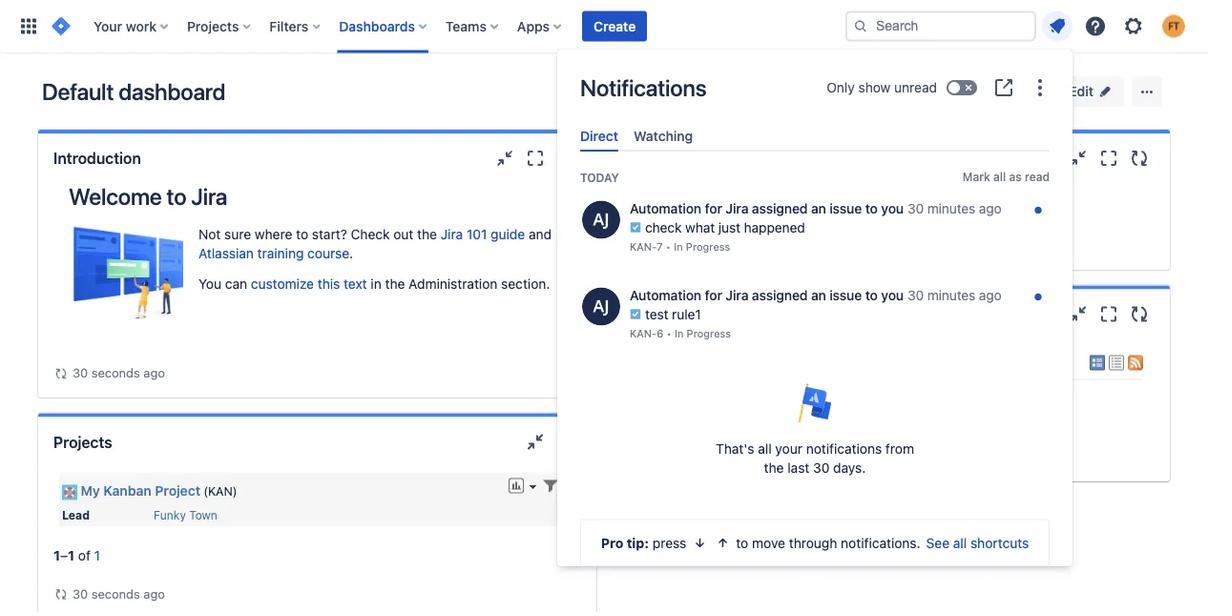 Task type: locate. For each thing, give the bounding box(es) containing it.
that's all your notifications from the last 30 days.
[[716, 441, 914, 476]]

your left work
[[94, 18, 122, 34]]

see all shortcuts button
[[926, 534, 1029, 553]]

seconds
[[91, 366, 140, 380], [665, 449, 714, 464], [91, 587, 140, 601]]

customize this text link
[[251, 276, 367, 292]]

30 seconds ago inside activity streams region
[[646, 449, 739, 464]]

the
[[417, 227, 437, 242], [385, 276, 405, 292], [764, 460, 784, 476]]

1 horizontal spatial your
[[957, 194, 984, 210]]

30 inside activity streams region
[[646, 449, 662, 464]]

seconds inside activity streams region
[[665, 449, 714, 464]]

day!
[[988, 194, 1014, 210]]

1 vertical spatial your
[[638, 350, 678, 374]]

2 vertical spatial 30 seconds ago
[[73, 587, 165, 601]]

1 vertical spatial automation for jira image
[[582, 288, 620, 326]]

30 seconds ago inside introduction region
[[73, 366, 165, 380]]

all inside button
[[993, 171, 1006, 184]]

your inside activity streams region
[[638, 350, 678, 374]]

0 vertical spatial you
[[637, 194, 659, 210]]

town
[[189, 509, 217, 522]]

0 vertical spatial ago
[[144, 366, 165, 380]]

create
[[594, 18, 636, 34]]

edit
[[1069, 84, 1094, 99]]

1 horizontal spatial 1
[[68, 548, 74, 564]]

0 vertical spatial 30 seconds ago
[[73, 366, 165, 380]]

2 vertical spatial ago
[[144, 587, 165, 601]]

0 vertical spatial automation for jira image
[[582, 201, 620, 239]]

apps
[[517, 18, 550, 34]]

appswitcher icon image
[[17, 15, 40, 38]]

have
[[722, 194, 751, 210]]

30 inside "that's all your notifications from the last 30 days."
[[813, 460, 830, 476]]

0 vertical spatial an arrow curved in a circular way on the button that refreshes the dashboard image
[[53, 366, 69, 382]]

1 horizontal spatial the
[[417, 227, 437, 242]]

edit icon image
[[1097, 84, 1113, 99]]

the right in
[[385, 276, 405, 292]]

(kan)
[[203, 485, 237, 499]]

more dashboard actions image
[[1136, 80, 1159, 103]]

projects up the my
[[53, 433, 112, 451]]

0 horizontal spatial projects
[[53, 433, 112, 451]]

to
[[697, 149, 711, 167], [167, 183, 186, 210], [874, 194, 887, 210], [296, 227, 308, 242], [736, 535, 749, 551]]

2 an arrow curved in a circular way on the button that refreshes the dashboard image from the top
[[53, 587, 69, 602]]

arrow up image
[[715, 536, 730, 551]]

refresh introduction image
[[554, 147, 577, 170]]

your for your company jira
[[638, 350, 678, 374]]

0 horizontal spatial the
[[385, 276, 405, 292]]

0 vertical spatial projects
[[187, 18, 239, 34]]

teams
[[446, 18, 487, 34]]

ago inside activity streams region
[[717, 449, 739, 464]]

out
[[393, 227, 414, 242]]

0 vertical spatial jira
[[191, 183, 227, 210]]

you
[[637, 194, 659, 210], [199, 276, 221, 292]]

banner
[[0, 0, 1208, 53]]

1 vertical spatial you
[[199, 276, 221, 292]]

ago for streams
[[717, 449, 739, 464]]

to inside notifications dialog
[[736, 535, 749, 551]]

all left as
[[993, 171, 1006, 184]]

the right out
[[417, 227, 437, 242]]

automation for jira image left activity
[[582, 288, 620, 326]]

direct
[[580, 128, 618, 144]]

30 seconds ago
[[73, 366, 165, 380], [646, 449, 739, 464], [73, 587, 165, 601]]

1 horizontal spatial jira
[[441, 227, 463, 242]]

refresh button
[[959, 76, 1050, 107]]

2 horizontal spatial 1
[[94, 548, 100, 564]]

1 1 from the left
[[53, 548, 60, 564]]

through
[[789, 535, 837, 551]]

all inside "that's all your notifications from the last 30 days."
[[758, 441, 772, 456]]

1 vertical spatial ago
[[717, 449, 739, 464]]

the inside not sure where to start? check out the jira 101 guide and atlassian training course .
[[417, 227, 437, 242]]

kanban
[[103, 483, 151, 499]]

jira up 'not'
[[191, 183, 227, 210]]

guide
[[491, 227, 525, 242]]

0 vertical spatial your
[[957, 194, 984, 210]]

jira
[[769, 350, 809, 374]]

your inside assigned to me region
[[957, 194, 984, 210]]

jira software image
[[50, 15, 73, 38], [50, 15, 73, 38]]

1 vertical spatial jira
[[441, 227, 463, 242]]

2 vertical spatial all
[[953, 535, 967, 551]]

all
[[993, 171, 1006, 184], [758, 441, 772, 456], [953, 535, 967, 551]]

atlassian training course link
[[199, 246, 349, 261]]

1 an arrow curved in a circular way on the button that refreshes the dashboard image from the top
[[53, 366, 69, 382]]

refresh projects image
[[554, 431, 577, 454]]

an arrow curved in a circular way on the button that refreshes the dashboard image inside 'projects' region
[[53, 587, 69, 602]]

minimize projects image
[[524, 431, 547, 454]]

0 horizontal spatial 1
[[53, 548, 60, 564]]

your
[[94, 18, 122, 34], [638, 350, 678, 374]]

jira
[[191, 183, 227, 210], [441, 227, 463, 242]]

the left last
[[764, 460, 784, 476]]

you for you currently have no
[[637, 194, 659, 210]]

ago inside 'projects' region
[[144, 587, 165, 601]]

you left currently
[[637, 194, 659, 210]]

filters
[[269, 18, 309, 34]]

my
[[81, 483, 100, 499]]

to right arrow up image
[[736, 535, 749, 551]]

1 horizontal spatial projects
[[187, 18, 239, 34]]

0 horizontal spatial your
[[775, 441, 803, 456]]

2 horizontal spatial the
[[764, 460, 784, 476]]

an arrow curved in a circular way on the button that refreshes the dashboard image
[[53, 366, 69, 382], [53, 587, 69, 602]]

atlassian
[[199, 246, 254, 261]]

your for your work
[[94, 18, 122, 34]]

1 automation for jira image from the top
[[582, 201, 620, 239]]

you inside introduction region
[[199, 276, 221, 292]]

you inside assigned to me region
[[637, 194, 659, 210]]

only
[[827, 80, 855, 95]]

30
[[73, 366, 88, 380], [646, 449, 662, 464], [813, 460, 830, 476], [73, 587, 88, 601]]

dashboards
[[339, 18, 415, 34]]

0 horizontal spatial your
[[94, 18, 122, 34]]

edit link
[[1058, 76, 1124, 107]]

101
[[467, 227, 487, 242]]

tab list containing direct
[[573, 120, 1057, 152]]

1 vertical spatial 30 seconds ago
[[646, 449, 739, 464]]

ago inside introduction region
[[144, 366, 165, 380]]

0 horizontal spatial you
[[199, 276, 221, 292]]

1 vertical spatial seconds
[[665, 449, 714, 464]]

open notifications in a new tab image
[[993, 76, 1015, 99]]

dashboards button
[[333, 11, 434, 42]]

can
[[225, 276, 247, 292]]

apps button
[[511, 11, 569, 42]]

seconds inside introduction region
[[91, 366, 140, 380]]

to move through notifications.
[[736, 535, 921, 551]]

pro
[[601, 535, 624, 551]]

your inside your work dropdown button
[[94, 18, 122, 34]]

0 vertical spatial your
[[94, 18, 122, 34]]

an arrow curved in a circular way on the button that refreshes the dashboard image for projects
[[53, 587, 69, 602]]

to left me
[[697, 149, 711, 167]]

filters button
[[264, 11, 328, 42]]

your down activity
[[638, 350, 678, 374]]

introduction region
[[53, 183, 581, 383]]

and
[[529, 227, 552, 242]]

1 horizontal spatial your
[[638, 350, 678, 374]]

0 horizontal spatial all
[[758, 441, 772, 456]]

2 vertical spatial seconds
[[91, 587, 140, 601]]

move
[[752, 535, 785, 551]]

1 vertical spatial an arrow curved in a circular way on the button that refreshes the dashboard image
[[53, 587, 69, 602]]

notifications
[[580, 74, 706, 101]]

all right that's
[[758, 441, 772, 456]]

text
[[344, 276, 367, 292]]

2 horizontal spatial all
[[993, 171, 1006, 184]]

all for see
[[953, 535, 967, 551]]

your up last
[[775, 441, 803, 456]]

0 vertical spatial the
[[417, 227, 437, 242]]

in
[[371, 276, 381, 292]]

my kanban project (kan)
[[81, 483, 237, 499]]

work
[[126, 18, 156, 34]]

minimize introduction image
[[493, 147, 516, 170]]

30 seconds ago for activity
[[646, 449, 739, 464]]

section.
[[501, 276, 550, 292]]

1 vertical spatial your
[[775, 441, 803, 456]]

to inside not sure where to start? check out the jira 101 guide and atlassian training course .
[[296, 227, 308, 242]]

an arrow curved in a circular way on the button that refreshes the dashboard image
[[627, 238, 642, 254]]

your down mark
[[957, 194, 984, 210]]

activity streams region
[[627, 339, 1155, 467]]

jira left "101"
[[441, 227, 463, 242]]

dashboard
[[118, 78, 225, 105]]

star default dashboard image
[[924, 81, 947, 104]]

to left start?
[[296, 227, 308, 242]]

seconds for welcome
[[91, 366, 140, 380]]

pro tip: press
[[601, 535, 687, 551]]

maximize introduction image
[[524, 147, 547, 170]]

automation for jira image left an arrow curved in a circular way on the button that refreshes the dashboard icon
[[582, 201, 620, 239]]

customize
[[251, 276, 314, 292]]

all right see
[[953, 535, 967, 551]]

your inside "that's all your notifications from the last 30 days."
[[775, 441, 803, 456]]

check
[[351, 227, 390, 242]]

projects right work
[[187, 18, 239, 34]]

notifications image
[[1046, 15, 1069, 38]]

2 vertical spatial the
[[764, 460, 784, 476]]

to inside region
[[874, 194, 887, 210]]

assigned to me region
[[627, 183, 1155, 255]]

0 vertical spatial all
[[993, 171, 1006, 184]]

1 horizontal spatial you
[[637, 194, 659, 210]]

1 link
[[94, 548, 100, 564]]

to left you.
[[874, 194, 887, 210]]

help image
[[1084, 15, 1107, 38]]

all inside button
[[953, 535, 967, 551]]

as
[[1009, 171, 1022, 184]]

projects
[[187, 18, 239, 34], [53, 433, 112, 451]]

1 vertical spatial all
[[758, 441, 772, 456]]

me
[[715, 149, 737, 167]]

30 inside introduction region
[[73, 366, 88, 380]]

an arrow curved in a circular way on the button that refreshes the dashboard image inside introduction region
[[53, 366, 69, 382]]

refresh activity streams image
[[1128, 303, 1151, 326]]

tab list
[[573, 120, 1057, 152]]

1 horizontal spatial all
[[953, 535, 967, 551]]

projects region
[[53, 467, 581, 604]]

jira inside not sure where to start? check out the jira 101 guide and atlassian training course .
[[441, 227, 463, 242]]

you left can
[[199, 276, 221, 292]]

banner containing your work
[[0, 0, 1208, 53]]

days.
[[833, 460, 866, 476]]

automation for jira image
[[582, 201, 620, 239], [582, 288, 620, 326]]

issues link
[[773, 194, 812, 210]]

0 vertical spatial seconds
[[91, 366, 140, 380]]

1 vertical spatial the
[[385, 276, 405, 292]]

notifications
[[806, 441, 882, 456]]

refresh assigned to me image
[[1128, 147, 1151, 170]]



Task type: describe. For each thing, give the bounding box(es) containing it.
of
[[78, 548, 91, 564]]

funky town
[[154, 509, 217, 522]]

.
[[349, 246, 353, 261]]

30 inside 'projects' region
[[73, 587, 88, 601]]

your work
[[94, 18, 156, 34]]

where
[[255, 227, 292, 242]]

seconds for activity
[[665, 449, 714, 464]]

this
[[318, 276, 340, 292]]

search image
[[853, 19, 868, 34]]

tip:
[[627, 535, 649, 551]]

my kanban project link
[[81, 483, 200, 499]]

company
[[682, 350, 765, 374]]

that's
[[716, 441, 754, 456]]

your work button
[[88, 11, 176, 42]]

shortcuts
[[971, 535, 1029, 551]]

only show unread
[[827, 80, 937, 95]]

2 1 from the left
[[68, 548, 74, 564]]

the inside "that's all your notifications from the last 30 days."
[[764, 460, 784, 476]]

teams button
[[440, 11, 506, 42]]

streams
[[685, 305, 744, 324]]

settings image
[[1122, 15, 1145, 38]]

arrow down image
[[692, 536, 708, 551]]

just
[[646, 238, 671, 252]]

funky
[[154, 509, 186, 522]]

assigned
[[627, 149, 693, 167]]

ago for to
[[144, 366, 165, 380]]

more image
[[1029, 76, 1052, 99]]

see
[[926, 535, 950, 551]]

refresh image
[[1023, 84, 1039, 99]]

refresh
[[971, 84, 1020, 99]]

default dashboard
[[42, 78, 225, 105]]

minimize activity streams image
[[1067, 303, 1090, 326]]

all for mark
[[993, 171, 1006, 184]]

project
[[155, 483, 200, 499]]

–
[[60, 548, 68, 564]]

notifications.
[[841, 535, 921, 551]]

unread
[[894, 80, 937, 95]]

last
[[788, 460, 810, 476]]

30 seconds ago inside 'projects' region
[[73, 587, 165, 601]]

you can customize this text in the administration section.
[[199, 276, 550, 292]]

mark
[[963, 171, 990, 184]]

maximize activity streams image
[[1097, 303, 1120, 326]]

to right 'welcome'
[[167, 183, 186, 210]]

read
[[1025, 171, 1050, 184]]

Search field
[[846, 11, 1036, 42]]

watching
[[634, 128, 693, 144]]

start?
[[312, 227, 347, 242]]

not sure where to start? check out the jira 101 guide and atlassian training course .
[[199, 227, 552, 261]]

1 vertical spatial projects
[[53, 433, 112, 451]]

1 – 1 of 1
[[53, 548, 100, 564]]

projects inside popup button
[[187, 18, 239, 34]]

notifications dialog
[[557, 50, 1073, 591]]

today
[[580, 171, 619, 184]]

all for that's
[[758, 441, 772, 456]]

you for you can
[[199, 276, 221, 292]]

funky town link
[[154, 509, 217, 522]]

administration
[[409, 276, 498, 292]]

primary element
[[11, 0, 846, 53]]

maximize assigned to me image
[[1097, 147, 1120, 170]]

training
[[257, 246, 304, 261]]

assigned to me
[[627, 149, 737, 167]]

an arrow curved in a circular way on the button that refreshes the dashboard image for introduction
[[53, 366, 69, 382]]

now
[[674, 238, 698, 252]]

3 1 from the left
[[94, 548, 100, 564]]

jira 101 guide link
[[441, 227, 525, 242]]

you.
[[890, 194, 917, 210]]

welcome
[[69, 183, 162, 210]]

default
[[42, 78, 114, 105]]

lead
[[62, 509, 90, 522]]

your company jira
[[638, 350, 809, 374]]

just now
[[646, 238, 698, 252]]

currently
[[663, 194, 718, 210]]

course
[[307, 246, 349, 261]]

activity
[[627, 305, 681, 324]]

introduction
[[53, 149, 141, 167]]

you currently have no issues assigned to you. enjoy your day!
[[637, 194, 1014, 210]]

not
[[199, 227, 221, 242]]

press
[[653, 535, 687, 551]]

projects button
[[181, 11, 258, 42]]

0 horizontal spatial jira
[[191, 183, 227, 210]]

show
[[858, 80, 891, 95]]

mark all as read button
[[963, 169, 1050, 185]]

seconds inside 'projects' region
[[91, 587, 140, 601]]

see all shortcuts
[[926, 535, 1029, 551]]

2 automation for jira image from the top
[[582, 288, 620, 326]]

your profile and settings image
[[1162, 15, 1185, 38]]

create button
[[582, 11, 647, 42]]

30 seconds ago for welcome
[[73, 366, 165, 380]]

assigned
[[816, 194, 871, 210]]

from
[[886, 441, 914, 456]]

enjoy
[[920, 194, 953, 210]]

mark all as read
[[963, 171, 1050, 184]]

minimize assigned to me image
[[1067, 147, 1090, 170]]

tab list inside notifications dialog
[[573, 120, 1057, 152]]



Task type: vqa. For each thing, say whether or not it's contained in the screenshot.
bottom Add
no



